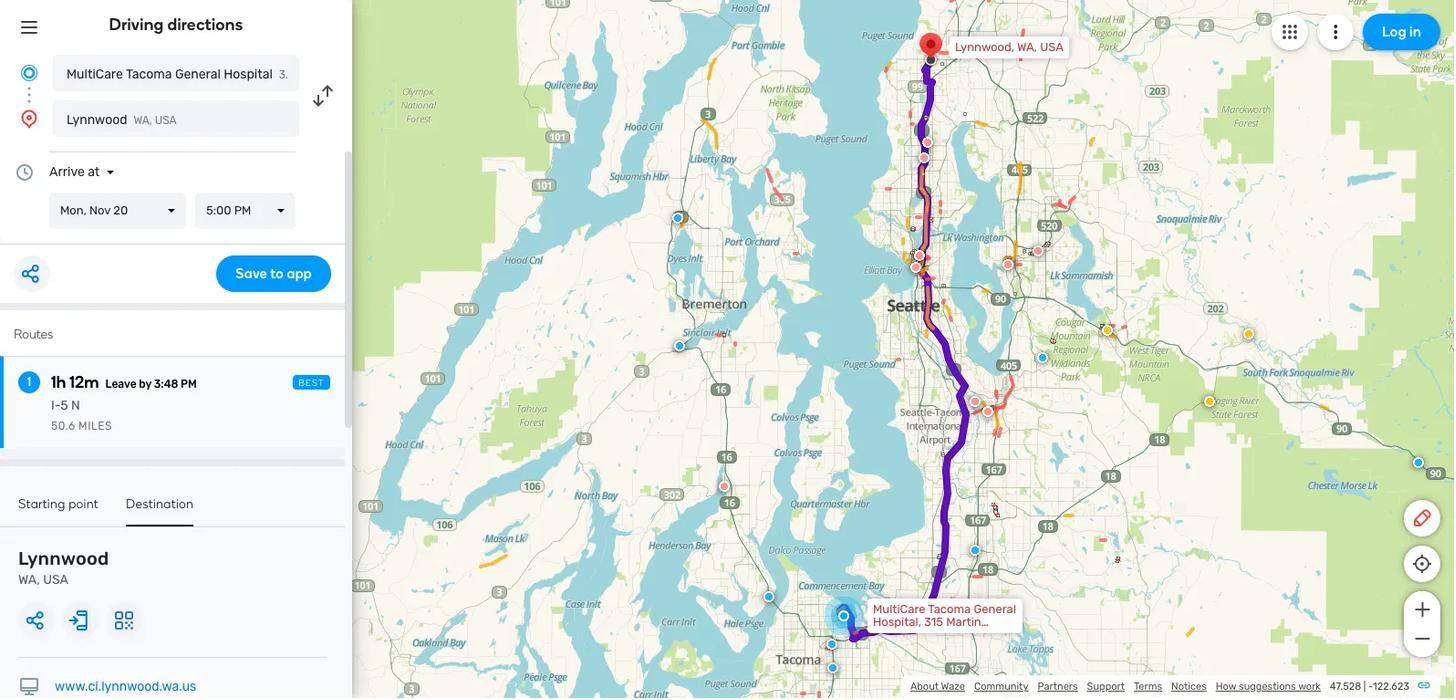 Task type: describe. For each thing, give the bounding box(es) containing it.
support link
[[1087, 681, 1125, 693]]

community link
[[974, 681, 1029, 693]]

0 horizontal spatial wa,
[[18, 572, 40, 588]]

mon, nov 20 list box
[[49, 193, 186, 229]]

122.623
[[1373, 681, 1410, 693]]

community
[[974, 681, 1029, 693]]

lynnwood, wa, usa
[[955, 40, 1064, 54]]

work
[[1299, 681, 1321, 693]]

arrive at
[[49, 164, 100, 180]]

1 vertical spatial lynnwood wa, usa
[[18, 547, 109, 588]]

current location image
[[18, 62, 40, 84]]

routes
[[14, 327, 53, 342]]

47.528
[[1330, 681, 1362, 693]]

computer image
[[18, 676, 40, 698]]

www.ci.lynnwood.wa.us
[[55, 679, 196, 694]]

clock image
[[14, 162, 36, 183]]

at
[[88, 164, 100, 180]]

0 horizontal spatial road closed image
[[919, 152, 930, 163]]

driving directions
[[109, 15, 243, 35]]

multicare tacoma general hospital
[[67, 67, 273, 82]]

3:48
[[154, 378, 178, 391]]

1 horizontal spatial road closed image
[[1003, 259, 1014, 270]]

multicare
[[67, 67, 123, 82]]

arrive
[[49, 164, 85, 180]]

partners
[[1038, 681, 1078, 693]]

-
[[1369, 681, 1373, 693]]

about waze link
[[911, 681, 965, 693]]

waze
[[941, 681, 965, 693]]

terms link
[[1134, 681, 1163, 693]]

pm inside 1h 12m leave by 3:48 pm
[[181, 378, 197, 391]]

i-5 n 50.6 miles
[[51, 398, 112, 433]]

notices link
[[1172, 681, 1207, 693]]

1 vertical spatial wa,
[[134, 114, 152, 127]]

0 vertical spatial lynnwood
[[67, 112, 127, 128]]

0 vertical spatial lynnwood wa, usa
[[67, 112, 177, 128]]

starting point
[[18, 496, 99, 512]]

zoom out image
[[1411, 628, 1434, 650]]

pm inside list box
[[234, 203, 251, 217]]

how suggestions work link
[[1216, 681, 1321, 693]]

50.6
[[51, 420, 75, 433]]



Task type: vqa. For each thing, say whether or not it's contained in the screenshot.
610
no



Task type: locate. For each thing, give the bounding box(es) containing it.
5:00
[[206, 203, 231, 217]]

nov
[[89, 203, 111, 217]]

wa, down tacoma
[[134, 114, 152, 127]]

5:00 pm
[[206, 203, 251, 217]]

wa, down starting point button
[[18, 572, 40, 588]]

partners link
[[1038, 681, 1078, 693]]

police image
[[674, 340, 685, 351], [1037, 352, 1048, 363], [1413, 457, 1424, 468], [764, 591, 775, 602]]

0 vertical spatial wa,
[[1017, 40, 1037, 54]]

road closed image
[[919, 152, 930, 163], [1033, 245, 1044, 256], [1003, 259, 1014, 270]]

5
[[61, 398, 68, 413]]

1h
[[51, 372, 66, 392]]

pm
[[234, 203, 251, 217], [181, 378, 197, 391]]

2 horizontal spatial hazard image
[[1244, 328, 1255, 339]]

1 vertical spatial lynnwood
[[18, 547, 109, 569]]

best
[[299, 378, 325, 389]]

pencil image
[[1412, 507, 1433, 529]]

mon, nov 20
[[60, 203, 128, 217]]

support
[[1087, 681, 1125, 693]]

1 horizontal spatial pm
[[234, 203, 251, 217]]

20
[[113, 203, 128, 217]]

wa, right lynnwood,
[[1017, 40, 1037, 54]]

2 horizontal spatial usa
[[1040, 40, 1064, 54]]

leave
[[105, 378, 137, 391]]

directions
[[167, 15, 243, 35]]

lynnwood wa, usa down starting point button
[[18, 547, 109, 588]]

about
[[911, 681, 939, 693]]

1 vertical spatial usa
[[155, 114, 177, 127]]

12m
[[70, 372, 99, 392]]

by
[[139, 378, 152, 391]]

terms
[[1134, 681, 1163, 693]]

road closed image
[[922, 137, 933, 148], [914, 250, 925, 261], [911, 262, 922, 273], [970, 396, 981, 407], [983, 406, 994, 417], [719, 481, 730, 492]]

2 vertical spatial usa
[[43, 572, 68, 588]]

1h 12m leave by 3:48 pm
[[51, 372, 197, 392]]

mon,
[[60, 203, 87, 217]]

location image
[[18, 108, 40, 130]]

about waze community partners support terms notices how suggestions work 47.528 | -122.623
[[911, 681, 1410, 693]]

usa
[[1040, 40, 1064, 54], [155, 114, 177, 127], [43, 572, 68, 588]]

usa down multicare tacoma general hospital
[[155, 114, 177, 127]]

hazard image
[[1102, 325, 1113, 336], [1244, 328, 1255, 339], [1204, 396, 1215, 407]]

www.ci.lynnwood.wa.us link
[[55, 679, 196, 694]]

driving
[[109, 15, 164, 35]]

general
[[175, 67, 221, 82]]

tacoma
[[126, 67, 172, 82]]

0 horizontal spatial usa
[[43, 572, 68, 588]]

1
[[27, 374, 31, 390]]

wa,
[[1017, 40, 1037, 54], [134, 114, 152, 127], [18, 572, 40, 588]]

notices
[[1172, 681, 1207, 693]]

starting point button
[[18, 496, 99, 525]]

2 vertical spatial road closed image
[[1003, 259, 1014, 270]]

lynnwood down multicare
[[67, 112, 127, 128]]

starting
[[18, 496, 65, 512]]

usa down starting point button
[[43, 572, 68, 588]]

i-
[[51, 398, 61, 413]]

lynnwood wa, usa
[[67, 112, 177, 128], [18, 547, 109, 588]]

|
[[1364, 681, 1366, 693]]

lynnwood
[[67, 112, 127, 128], [18, 547, 109, 569]]

0 horizontal spatial hazard image
[[1102, 325, 1113, 336]]

usa right lynnwood,
[[1040, 40, 1064, 54]]

1 vertical spatial pm
[[181, 378, 197, 391]]

destination
[[126, 496, 194, 512]]

0 horizontal spatial pm
[[181, 378, 197, 391]]

n
[[71, 398, 80, 413]]

pm right 3:48
[[181, 378, 197, 391]]

miles
[[79, 420, 112, 433]]

zoom in image
[[1411, 599, 1434, 620]]

0 vertical spatial pm
[[234, 203, 251, 217]]

1 horizontal spatial usa
[[155, 114, 177, 127]]

pm right 5:00
[[234, 203, 251, 217]]

destination button
[[126, 496, 194, 526]]

2 horizontal spatial road closed image
[[1033, 245, 1044, 256]]

lynnwood wa, usa down multicare
[[67, 112, 177, 128]]

1 vertical spatial road closed image
[[1033, 245, 1044, 256]]

lynnwood,
[[955, 40, 1015, 54]]

1 horizontal spatial hazard image
[[1204, 396, 1215, 407]]

police image
[[672, 213, 683, 224], [970, 545, 981, 556], [827, 639, 838, 650], [828, 662, 839, 673]]

multicare tacoma general hospital button
[[53, 55, 299, 91]]

suggestions
[[1239, 681, 1296, 693]]

0 vertical spatial usa
[[1040, 40, 1064, 54]]

point
[[69, 496, 99, 512]]

2 vertical spatial wa,
[[18, 572, 40, 588]]

hospital
[[224, 67, 273, 82]]

0 vertical spatial road closed image
[[919, 152, 930, 163]]

lynnwood down starting point button
[[18, 547, 109, 569]]

how
[[1216, 681, 1237, 693]]

link image
[[1417, 678, 1432, 693]]

2 horizontal spatial wa,
[[1017, 40, 1037, 54]]

1 horizontal spatial wa,
[[134, 114, 152, 127]]

5:00 pm list box
[[195, 193, 296, 229]]



